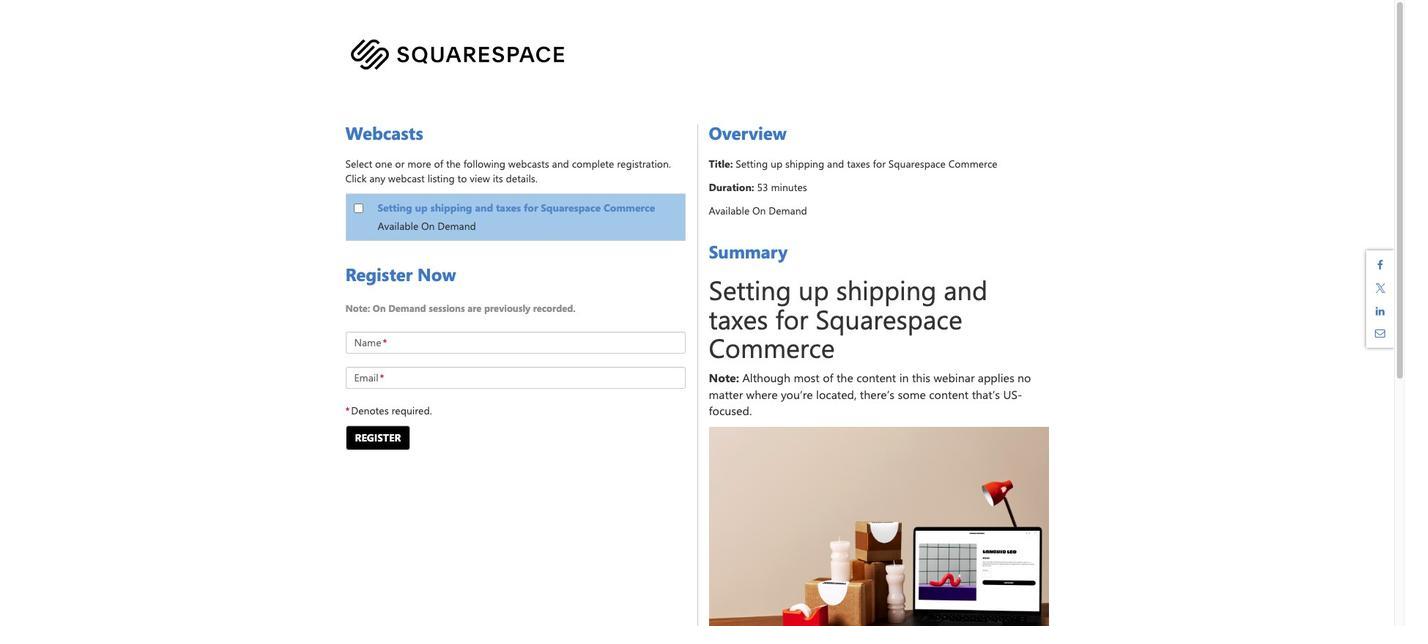 Task type: describe. For each thing, give the bounding box(es) containing it.
webinar
[[934, 370, 975, 385]]

in
[[899, 370, 909, 385]]

Setting up shipping and taxes for Squarespace Commerce checkbox
[[354, 204, 363, 213]]

setting for setting up shipping and taxes for squarespace commerce
[[709, 272, 791, 307]]

select
[[345, 157, 372, 171]]

0 vertical spatial squarespace
[[889, 157, 946, 171]]

now
[[417, 262, 456, 286]]

registration.
[[617, 157, 671, 171]]

available inside the setting up shipping and taxes for squarespace commerce available on demand
[[378, 219, 419, 233]]

details.
[[506, 171, 538, 185]]

this
[[912, 370, 931, 385]]

setting up shipping and taxes for squarespace commerce available on demand
[[378, 201, 655, 233]]

the inside although most of the content in this webinar applies no matter where you're located, there's some content that's us- focused.
[[837, 370, 853, 385]]

or
[[395, 157, 405, 171]]

for for setting up shipping and taxes for squarespace commerce
[[776, 301, 808, 336]]

there's
[[860, 387, 895, 402]]

sessions
[[429, 302, 465, 315]]

squarespace for setting up shipping and taxes for squarespace commerce
[[816, 301, 963, 336]]

overview
[[709, 121, 787, 145]]

shipping for setting up shipping and taxes for squarespace commerce
[[836, 272, 937, 307]]

name
[[354, 336, 381, 349]]

taxes for setting up shipping and taxes for squarespace commerce available on demand
[[496, 201, 521, 215]]

setting up shipping and taxes for squarespace commerce image
[[334, 0, 1060, 110]]

commerce for setting up shipping and taxes for squarespace commerce
[[709, 330, 835, 365]]

up for setting up shipping and taxes for squarespace commerce
[[799, 272, 829, 307]]

* denotes required.
[[345, 404, 432, 418]]

note: for note:
[[709, 370, 739, 386]]

register
[[345, 262, 413, 286]]

demand for note:
[[388, 302, 426, 315]]

register now
[[345, 262, 456, 286]]

required.
[[392, 404, 432, 418]]

0 vertical spatial up
[[771, 157, 783, 171]]

on inside the setting up shipping and taxes for squarespace commerce available on demand
[[421, 219, 435, 233]]

listing
[[428, 171, 455, 185]]

most
[[794, 370, 820, 385]]

the inside the select one or more of the following webcasts and complete registration. click any webcast listing to view its details.
[[446, 157, 461, 171]]

no
[[1018, 370, 1031, 385]]

register
[[355, 431, 401, 445]]

2 horizontal spatial for
[[873, 157, 886, 171]]

duration:
[[709, 180, 754, 194]]

setting up shipping and taxes for squarespace commerce main content
[[334, 0, 1394, 626]]

demand for available
[[769, 204, 807, 218]]

share on facebook image
[[1374, 260, 1387, 270]]

squarespace for setting up shipping and taxes for squarespace commerce available on demand
[[541, 201, 601, 215]]

register button
[[345, 426, 411, 451]]



Task type: vqa. For each thing, say whether or not it's contained in the screenshot.
squarespace inside setting up shipping and taxes for squarespace commerce available on demand
yes



Task type: locate. For each thing, give the bounding box(es) containing it.
share on linkedin image
[[1374, 306, 1387, 317]]

2 vertical spatial *
[[345, 404, 350, 418]]

for inside the setting up shipping and taxes for squarespace commerce available on demand
[[524, 201, 538, 215]]

2 vertical spatial squarespace
[[816, 301, 963, 336]]

1 horizontal spatial available
[[709, 204, 750, 218]]

up for setting up shipping and taxes for squarespace commerce available on demand
[[415, 201, 428, 215]]

for
[[873, 157, 886, 171], [524, 201, 538, 215], [776, 301, 808, 336]]

0 horizontal spatial demand
[[388, 302, 426, 315]]

following
[[464, 157, 506, 171]]

more
[[408, 157, 431, 171]]

0 horizontal spatial the
[[446, 157, 461, 171]]

on up now
[[421, 219, 435, 233]]

located,
[[816, 387, 857, 402]]

1 horizontal spatial demand
[[438, 219, 476, 233]]

setting for setting up shipping and taxes for squarespace commerce available on demand
[[378, 201, 412, 215]]

squarespace
[[889, 157, 946, 171], [541, 201, 601, 215], [816, 301, 963, 336]]

53
[[757, 180, 768, 194]]

0 horizontal spatial note:
[[345, 302, 370, 315]]

squarespace inside the setting up shipping and taxes for squarespace commerce available on demand
[[541, 201, 601, 215]]

0 horizontal spatial available
[[378, 219, 419, 233]]

0 horizontal spatial content
[[857, 370, 896, 385]]

* right name
[[383, 336, 387, 349]]

0 vertical spatial taxes
[[847, 157, 870, 171]]

setting
[[736, 157, 768, 171], [378, 201, 412, 215], [709, 272, 791, 307]]

demand down the register now
[[388, 302, 426, 315]]

of up located,
[[823, 370, 833, 385]]

up inside "setting up shipping and taxes for squarespace commerce"
[[799, 272, 829, 307]]

* for email *
[[380, 371, 384, 385]]

0 vertical spatial on
[[752, 204, 766, 218]]

that's
[[972, 387, 1000, 402]]

the up located,
[[837, 370, 853, 385]]

taxes inside the setting up shipping and taxes for squarespace commerce available on demand
[[496, 201, 521, 215]]

0 horizontal spatial up
[[415, 201, 428, 215]]

0 vertical spatial of
[[434, 157, 443, 171]]

2 vertical spatial on
[[373, 302, 386, 315]]

1 vertical spatial content
[[929, 387, 969, 402]]

for for setting up shipping and taxes for squarespace commerce available on demand
[[524, 201, 538, 215]]

1 horizontal spatial the
[[837, 370, 853, 385]]

1 vertical spatial demand
[[438, 219, 476, 233]]

taxes
[[847, 157, 870, 171], [496, 201, 521, 215], [709, 301, 768, 336]]

1 horizontal spatial content
[[929, 387, 969, 402]]

although
[[743, 370, 791, 385]]

2 vertical spatial taxes
[[709, 301, 768, 336]]

matter
[[709, 387, 743, 402]]

0 vertical spatial content
[[857, 370, 896, 385]]

of up listing
[[434, 157, 443, 171]]

1 vertical spatial available
[[378, 219, 419, 233]]

0 horizontal spatial for
[[524, 201, 538, 215]]

* right email
[[380, 371, 384, 385]]

0 vertical spatial available
[[709, 204, 750, 218]]

1 vertical spatial note:
[[709, 370, 739, 386]]

up inside the setting up shipping and taxes for squarespace commerce available on demand
[[415, 201, 428, 215]]

up
[[771, 157, 783, 171], [415, 201, 428, 215], [799, 272, 829, 307]]

of inside although most of the content in this webinar applies no matter where you're located, there's some content that's us- focused.
[[823, 370, 833, 385]]

email *
[[354, 371, 384, 385]]

1 horizontal spatial shipping
[[785, 157, 824, 171]]

shipping for setting up shipping and taxes for squarespace commerce available on demand
[[430, 201, 472, 215]]

although most of the content in this webinar applies no matter where you're located, there's some content that's us- focused.
[[709, 370, 1031, 419]]

available down webcast
[[378, 219, 419, 233]]

one
[[375, 157, 392, 171]]

available on demand
[[709, 204, 807, 218]]

0 horizontal spatial of
[[434, 157, 443, 171]]

1 horizontal spatial note:
[[709, 370, 739, 386]]

the up to
[[446, 157, 461, 171]]

1 vertical spatial on
[[421, 219, 435, 233]]

0 horizontal spatial on
[[373, 302, 386, 315]]

setting down webcast
[[378, 201, 412, 215]]

0 vertical spatial shipping
[[785, 157, 824, 171]]

*
[[383, 336, 387, 349], [380, 371, 384, 385], [345, 404, 350, 418]]

email
[[354, 371, 378, 385]]

applies
[[978, 370, 1015, 385]]

select one or more of the following webcasts and complete registration. click any webcast listing to view its details.
[[345, 157, 671, 185]]

where
[[746, 387, 778, 402]]

us-
[[1003, 387, 1022, 402]]

2 horizontal spatial up
[[799, 272, 829, 307]]

complete
[[572, 157, 614, 171]]

2 vertical spatial up
[[799, 272, 829, 307]]

2 horizontal spatial commerce
[[949, 157, 998, 171]]

0 horizontal spatial shipping
[[430, 201, 472, 215]]

summary
[[709, 240, 788, 264]]

available
[[709, 204, 750, 218], [378, 219, 419, 233]]

commerce inside the setting up shipping and taxes for squarespace commerce available on demand
[[604, 201, 655, 215]]

duration: 53 minutes
[[709, 180, 807, 194]]

webcasts
[[345, 121, 423, 145]]

commerce for setting up shipping and taxes for squarespace commerce available on demand
[[604, 201, 655, 215]]

2 vertical spatial shipping
[[836, 272, 937, 307]]

demand down minutes
[[769, 204, 807, 218]]

webcast
[[388, 171, 425, 185]]

content up the there's
[[857, 370, 896, 385]]

and inside the setting up shipping and taxes for squarespace commerce available on demand
[[475, 201, 493, 215]]

note: on demand sessions are previously recorded.
[[345, 302, 576, 315]]

1 vertical spatial of
[[823, 370, 833, 385]]

2 vertical spatial setting
[[709, 272, 791, 307]]

2 vertical spatial commerce
[[709, 330, 835, 365]]

and inside "setting up shipping and taxes for squarespace commerce"
[[944, 272, 988, 307]]

2 vertical spatial demand
[[388, 302, 426, 315]]

on down register
[[373, 302, 386, 315]]

available down duration:
[[709, 204, 750, 218]]

note: up name
[[345, 302, 370, 315]]

the
[[446, 157, 461, 171], [837, 370, 853, 385]]

1 horizontal spatial for
[[776, 301, 808, 336]]

1 vertical spatial taxes
[[496, 201, 521, 215]]

minutes
[[771, 180, 807, 194]]

commerce
[[949, 157, 998, 171], [604, 201, 655, 215], [709, 330, 835, 365]]

any
[[369, 171, 385, 185]]

1 horizontal spatial of
[[823, 370, 833, 385]]

1 vertical spatial up
[[415, 201, 428, 215]]

1 horizontal spatial up
[[771, 157, 783, 171]]

on for note:
[[373, 302, 386, 315]]

2 horizontal spatial shipping
[[836, 272, 937, 307]]

share through email image
[[1374, 328, 1387, 338]]

content
[[857, 370, 896, 385], [929, 387, 969, 402]]

setting up duration: 53 minutes
[[736, 157, 768, 171]]

shipping inside the setting up shipping and taxes for squarespace commerce available on demand
[[430, 201, 472, 215]]

1 vertical spatial shipping
[[430, 201, 472, 215]]

you're
[[781, 387, 813, 402]]

shipping inside "setting up shipping and taxes for squarespace commerce"
[[836, 272, 937, 307]]

its
[[493, 171, 503, 185]]

focused.
[[709, 403, 752, 419]]

0 vertical spatial *
[[383, 336, 387, 349]]

0 vertical spatial demand
[[769, 204, 807, 218]]

note: for note: on demand sessions are previously recorded.
[[345, 302, 370, 315]]

1 vertical spatial *
[[380, 371, 384, 385]]

content down the webinar
[[929, 387, 969, 402]]

0 vertical spatial for
[[873, 157, 886, 171]]

for inside "setting up shipping and taxes for squarespace commerce"
[[776, 301, 808, 336]]

0 horizontal spatial commerce
[[604, 201, 655, 215]]

2 horizontal spatial taxes
[[847, 157, 870, 171]]

title: setting up shipping and taxes for squarespace commerce
[[709, 157, 998, 171]]

0 vertical spatial note:
[[345, 302, 370, 315]]

2 horizontal spatial demand
[[769, 204, 807, 218]]

1 vertical spatial setting
[[378, 201, 412, 215]]

title:
[[709, 157, 733, 171]]

demand inside the setting up shipping and taxes for squarespace commerce available on demand
[[438, 219, 476, 233]]

1 vertical spatial the
[[837, 370, 853, 385]]

note:
[[345, 302, 370, 315], [709, 370, 739, 386]]

setting inside "setting up shipping and taxes for squarespace commerce"
[[709, 272, 791, 307]]

0 vertical spatial setting
[[736, 157, 768, 171]]

1 horizontal spatial on
[[421, 219, 435, 233]]

squarespace inside "setting up shipping and taxes for squarespace commerce"
[[816, 301, 963, 336]]

setting up shipping and taxes for squarespace commerce
[[709, 272, 988, 365]]

are
[[468, 302, 482, 315]]

to
[[458, 171, 467, 185]]

note: up matter
[[709, 370, 739, 386]]

0 vertical spatial the
[[446, 157, 461, 171]]

0 horizontal spatial taxes
[[496, 201, 521, 215]]

recorded.
[[533, 302, 576, 315]]

of
[[434, 157, 443, 171], [823, 370, 833, 385]]

some
[[898, 387, 926, 402]]

2 vertical spatial for
[[776, 301, 808, 336]]

view
[[470, 171, 490, 185]]

previously
[[484, 302, 531, 315]]

click
[[345, 171, 367, 185]]

and inside the select one or more of the following webcasts and complete registration. click any webcast listing to view its details.
[[552, 157, 569, 171]]

taxes for setting up shipping and taxes for squarespace commerce
[[709, 301, 768, 336]]

shipping
[[785, 157, 824, 171], [430, 201, 472, 215], [836, 272, 937, 307]]

on for available
[[752, 204, 766, 218]]

denotes
[[351, 404, 389, 418]]

* for name *
[[383, 336, 387, 349]]

1 vertical spatial for
[[524, 201, 538, 215]]

setting down summary at the top of the page
[[709, 272, 791, 307]]

1 vertical spatial squarespace
[[541, 201, 601, 215]]

1 horizontal spatial taxes
[[709, 301, 768, 336]]

name *
[[354, 336, 387, 349]]

2 horizontal spatial on
[[752, 204, 766, 218]]

* left denotes
[[345, 404, 350, 418]]

Name text field
[[345, 332, 685, 354]]

setting inside the setting up shipping and taxes for squarespace commerce available on demand
[[378, 201, 412, 215]]

0 vertical spatial commerce
[[949, 157, 998, 171]]

1 vertical spatial commerce
[[604, 201, 655, 215]]

commerce inside "setting up shipping and taxes for squarespace commerce"
[[709, 330, 835, 365]]

demand
[[769, 204, 807, 218], [438, 219, 476, 233], [388, 302, 426, 315]]

on down duration: 53 minutes
[[752, 204, 766, 218]]

and
[[552, 157, 569, 171], [827, 157, 844, 171], [475, 201, 493, 215], [944, 272, 988, 307]]

Email email field
[[345, 367, 685, 389]]

on
[[752, 204, 766, 218], [421, 219, 435, 233], [373, 302, 386, 315]]

webcasts
[[508, 157, 549, 171]]

1 horizontal spatial commerce
[[709, 330, 835, 365]]

demand down to
[[438, 219, 476, 233]]

of inside the select one or more of the following webcasts and complete registration. click any webcast listing to view its details.
[[434, 157, 443, 171]]

taxes inside "setting up shipping and taxes for squarespace commerce"
[[709, 301, 768, 336]]



